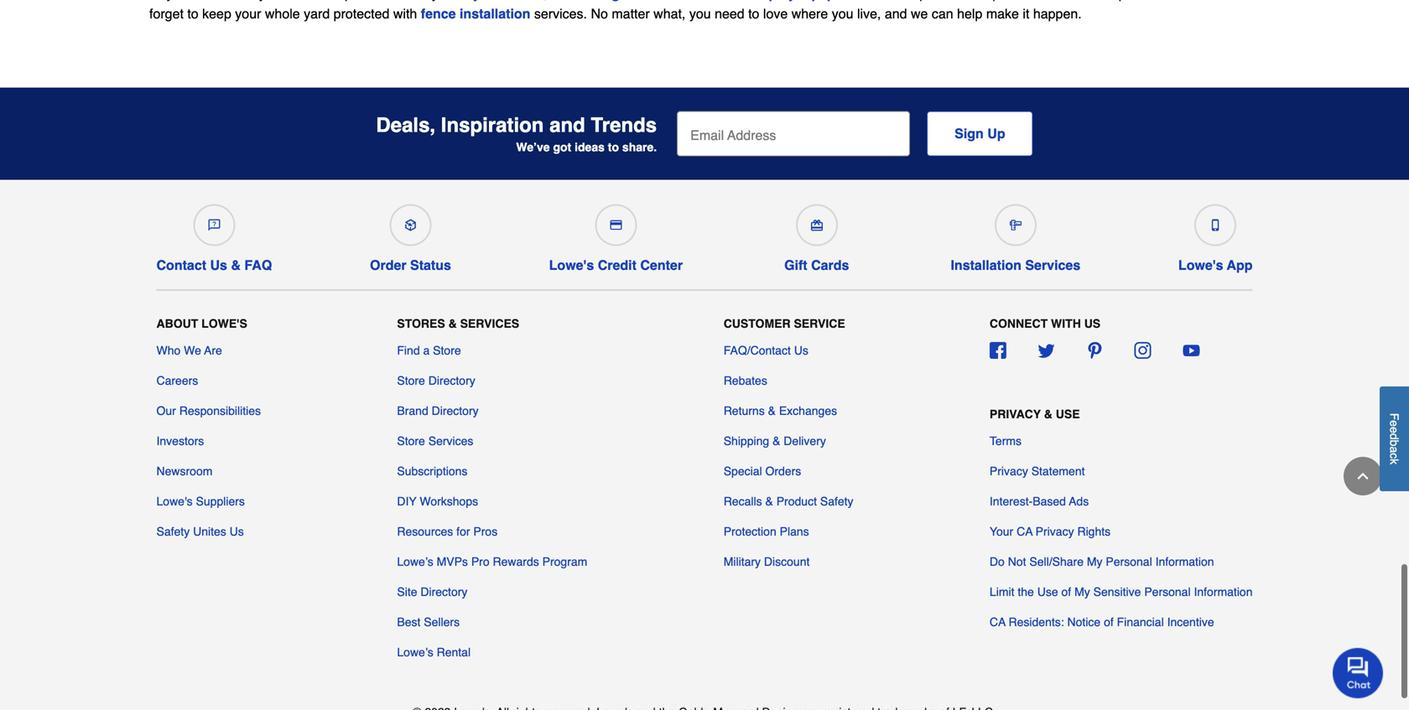 Task type: describe. For each thing, give the bounding box(es) containing it.
services for store services
[[428, 435, 473, 448]]

0 horizontal spatial our
[[156, 404, 176, 418]]

help inside . our corps of vetted professionals can help install it all. don't forget to keep your whole yard protected with
[[1101, 0, 1126, 1]]

of for financial
[[1104, 616, 1114, 629]]

privacy & use
[[990, 408, 1080, 421]]

installation
[[951, 258, 1022, 273]]

limit
[[990, 585, 1014, 599]]

lowe's mvps pro rewards program link
[[397, 554, 587, 570]]

recalls & product safety
[[724, 495, 853, 508]]

1 vertical spatial services
[[460, 317, 519, 330]]

0 horizontal spatial it
[[1023, 6, 1029, 21]]

1 horizontal spatial safety
[[820, 495, 853, 508]]

sign up button
[[927, 111, 1033, 156]]

privacy inside your ca privacy rights link
[[1036, 525, 1074, 539]]

find a store link
[[397, 342, 461, 359]]

rewards
[[493, 555, 539, 569]]

store for services
[[397, 435, 425, 448]]

lowe's up are
[[201, 317, 247, 330]]

my inside do not sell/share my personal information link
[[1087, 555, 1103, 569]]

directory for brand directory
[[432, 404, 479, 418]]

returns
[[724, 404, 765, 418]]

to inside deals, inspiration and trends we've got ideas to share.
[[608, 140, 619, 154]]

safety unites us link
[[156, 523, 244, 540]]

0 vertical spatial a
[[423, 344, 430, 357]]

2 horizontal spatial to
[[748, 6, 759, 21]]

where
[[791, 6, 828, 21]]

returns & exchanges link
[[724, 403, 837, 419]]

rebates link
[[724, 372, 767, 389]]

rental
[[437, 646, 471, 659]]

connect with us
[[990, 317, 1101, 330]]

dimensions image
[[1010, 219, 1021, 231]]

newsroom
[[156, 465, 213, 478]]

site
[[397, 585, 417, 599]]

lowe's app link
[[1178, 198, 1253, 273]]

us for faq/contact
[[794, 344, 808, 357]]

ads
[[1069, 495, 1089, 508]]

diy
[[397, 495, 417, 508]]

.
[[867, 0, 871, 1]]

connect
[[990, 317, 1048, 330]]

recalls
[[724, 495, 762, 508]]

gift cards link
[[781, 198, 853, 273]]

scroll to top element
[[1344, 457, 1382, 496]]

protected
[[334, 6, 389, 21]]

lowe's for lowe's app
[[1178, 258, 1223, 273]]

& for returns & exchanges
[[768, 404, 776, 418]]

center
[[640, 258, 683, 273]]

brand directory link
[[397, 403, 479, 419]]

professionals
[[993, 0, 1072, 1]]

suppliers
[[196, 495, 245, 508]]

1 vertical spatial help
[[957, 6, 982, 21]]

chevron up image
[[1355, 468, 1371, 485]]

best sellers
[[397, 616, 460, 629]]

who we are
[[156, 344, 222, 357]]

personal inside limit the use of my sensitive personal information link
[[1144, 585, 1191, 599]]

stores
[[397, 317, 445, 330]]

investors link
[[156, 433, 204, 450]]

use for &
[[1056, 408, 1080, 421]]

terms link
[[990, 433, 1022, 450]]

protection
[[724, 525, 776, 539]]

need
[[715, 6, 744, 21]]

brand
[[397, 404, 428, 418]]

find a store
[[397, 344, 461, 357]]

special orders
[[724, 465, 801, 478]]

resources
[[397, 525, 453, 539]]

it inside . our corps of vetted professionals can help install it all. don't forget to keep your whole yard protected with
[[1168, 0, 1175, 1]]

pinterest image
[[1086, 342, 1103, 359]]

2 e from the top
[[1388, 427, 1401, 434]]

sell/share
[[1029, 555, 1084, 569]]

love
[[763, 6, 788, 21]]

contact us & faq link
[[156, 198, 272, 273]]

pro
[[471, 555, 489, 569]]

investors
[[156, 435, 204, 448]]

exchanges
[[779, 404, 837, 418]]

matter
[[612, 6, 650, 21]]

facebook image
[[990, 342, 1006, 359]]

inspiration
[[441, 114, 544, 137]]

mobile image
[[1210, 219, 1221, 231]]

lowe's for lowe's credit center
[[549, 258, 594, 273]]

do not sell/share my personal information
[[990, 555, 1214, 569]]

k
[[1388, 459, 1401, 465]]

1 horizontal spatial us
[[230, 525, 244, 539]]

product
[[776, 495, 817, 508]]

resources for pros
[[397, 525, 498, 539]]

notice
[[1067, 616, 1101, 629]]

sign up
[[955, 126, 1005, 141]]

lowe's for lowe's rental
[[397, 646, 433, 659]]

lowe's app
[[1178, 258, 1253, 273]]

& for stores & services
[[448, 317, 457, 330]]

got
[[553, 140, 571, 154]]

not
[[1008, 555, 1026, 569]]

gift
[[784, 258, 807, 273]]

1 vertical spatial information
[[1194, 585, 1253, 599]]

your
[[990, 525, 1013, 539]]

resources for pros link
[[397, 523, 498, 540]]

chat invite button image
[[1333, 648, 1384, 699]]

forget
[[149, 6, 184, 21]]

careers
[[156, 374, 198, 388]]

about
[[156, 317, 198, 330]]

protection plans
[[724, 525, 809, 539]]

of for vetted
[[937, 0, 949, 1]]

terms
[[990, 435, 1022, 448]]

c
[[1388, 453, 1401, 459]]

store services
[[397, 435, 473, 448]]

f e e d b a c k button
[[1380, 387, 1409, 492]]

store services link
[[397, 433, 473, 450]]

& for privacy & use
[[1044, 408, 1052, 421]]

deals,
[[376, 114, 435, 137]]

workshops
[[420, 495, 478, 508]]



Task type: locate. For each thing, give the bounding box(es) containing it.
us for contact
[[210, 258, 227, 273]]

0 horizontal spatial of
[[937, 0, 949, 1]]

directory inside 'link'
[[421, 585, 468, 599]]

store down the brand
[[397, 435, 425, 448]]

0 vertical spatial directory
[[428, 374, 475, 388]]

lowe's credit center
[[549, 258, 683, 273]]

0 horizontal spatial a
[[423, 344, 430, 357]]

can
[[1075, 0, 1097, 1], [932, 6, 953, 21]]

0 horizontal spatial help
[[957, 6, 982, 21]]

& inside returns & exchanges link
[[768, 404, 776, 418]]

it left the all.
[[1168, 0, 1175, 1]]

delivery
[[784, 435, 826, 448]]

ideas
[[575, 140, 605, 154]]

1 vertical spatial privacy
[[990, 465, 1028, 478]]

personal up incentive
[[1144, 585, 1191, 599]]

of
[[937, 0, 949, 1], [1061, 585, 1071, 599], [1104, 616, 1114, 629]]

pickup image
[[405, 219, 416, 231]]

faq
[[244, 258, 272, 273]]

1 vertical spatial directory
[[432, 404, 479, 418]]

to inside . our corps of vetted professionals can help install it all. don't forget to keep your whole yard protected with
[[187, 6, 199, 21]]

make
[[986, 6, 1019, 21]]

my inside limit the use of my sensitive personal information link
[[1074, 585, 1090, 599]]

service
[[794, 317, 845, 330]]

privacy up sell/share
[[1036, 525, 1074, 539]]

1 you from the left
[[689, 6, 711, 21]]

subscriptions link
[[397, 463, 468, 480]]

lowe's for lowe's mvps pro rewards program
[[397, 555, 433, 569]]

to left love on the right top of page
[[748, 6, 759, 21]]

find
[[397, 344, 420, 357]]

& right stores at top
[[448, 317, 457, 330]]

us right contact at the left top of page
[[210, 258, 227, 273]]

special orders link
[[724, 463, 801, 480]]

to
[[187, 6, 199, 21], [748, 6, 759, 21], [608, 140, 619, 154]]

gift cards
[[784, 258, 849, 273]]

installation services
[[951, 258, 1080, 273]]

credit
[[598, 258, 637, 273]]

our right .
[[875, 0, 897, 1]]

my down rights
[[1087, 555, 1103, 569]]

0 vertical spatial my
[[1087, 555, 1103, 569]]

residents:
[[1009, 616, 1064, 629]]

interest-based ads link
[[990, 493, 1089, 510]]

faq/contact us link
[[724, 342, 808, 359]]

my up "notice"
[[1074, 585, 1090, 599]]

for
[[456, 525, 470, 539]]

lowe's down the newsroom link at the left of page
[[156, 495, 193, 508]]

1 vertical spatial it
[[1023, 6, 1029, 21]]

help left install
[[1101, 0, 1126, 1]]

plans
[[780, 525, 809, 539]]

0 vertical spatial lowe's
[[397, 555, 433, 569]]

instagram image
[[1135, 342, 1151, 359]]

2 vertical spatial directory
[[421, 585, 468, 599]]

with
[[393, 6, 417, 21]]

twitter image
[[1038, 342, 1055, 359]]

military discount
[[724, 555, 810, 569]]

store down stores & services in the left top of the page
[[433, 344, 461, 357]]

our responsibilities link
[[156, 403, 261, 419]]

installation services link
[[951, 198, 1080, 273]]

0 vertical spatial services
[[1025, 258, 1080, 273]]

directory for store directory
[[428, 374, 475, 388]]

us inside 'link'
[[210, 258, 227, 273]]

ca right "your"
[[1017, 525, 1033, 539]]

site directory
[[397, 585, 468, 599]]

us right the unites
[[230, 525, 244, 539]]

do not sell/share my personal information link
[[990, 554, 1214, 570]]

with
[[1051, 317, 1081, 330]]

of down sell/share
[[1061, 585, 1071, 599]]

services down the brand directory link
[[428, 435, 473, 448]]

0 vertical spatial our
[[875, 0, 897, 1]]

personal up limit the use of my sensitive personal information link
[[1106, 555, 1152, 569]]

can inside . our corps of vetted professionals can help install it all. don't forget to keep your whole yard protected with
[[1075, 0, 1097, 1]]

1 vertical spatial store
[[397, 374, 425, 388]]

safety right product
[[820, 495, 853, 508]]

whole
[[265, 6, 300, 21]]

returns & exchanges
[[724, 404, 837, 418]]

you left "live,"
[[832, 6, 853, 21]]

privacy statement
[[990, 465, 1085, 478]]

we
[[911, 6, 928, 21]]

lowe's left credit
[[549, 258, 594, 273]]

privacy up terms link
[[990, 408, 1041, 421]]

1 vertical spatial personal
[[1144, 585, 1191, 599]]

of right corps
[[937, 0, 949, 1]]

our responsibilities
[[156, 404, 261, 418]]

0 vertical spatial of
[[937, 0, 949, 1]]

& up statement
[[1044, 408, 1052, 421]]

1 vertical spatial ca
[[990, 616, 1006, 629]]

the
[[1018, 585, 1034, 599]]

mvps
[[437, 555, 468, 569]]

1 horizontal spatial to
[[608, 140, 619, 154]]

gift card image
[[811, 219, 823, 231]]

2 vertical spatial privacy
[[1036, 525, 1074, 539]]

1 vertical spatial of
[[1061, 585, 1071, 599]]

customer care image
[[208, 219, 220, 231]]

your ca privacy rights
[[990, 525, 1111, 539]]

order status
[[370, 258, 451, 273]]

1 vertical spatial and
[[549, 114, 585, 137]]

2 horizontal spatial of
[[1104, 616, 1114, 629]]

subscriptions
[[397, 465, 468, 478]]

fence
[[421, 6, 456, 21]]

ca down limit
[[990, 616, 1006, 629]]

1 lowe's from the top
[[397, 555, 433, 569]]

us down customer service
[[794, 344, 808, 357]]

to left keep
[[187, 6, 199, 21]]

&
[[231, 258, 241, 273], [448, 317, 457, 330], [768, 404, 776, 418], [1044, 408, 1052, 421], [773, 435, 780, 448], [765, 495, 773, 508]]

0 vertical spatial privacy
[[990, 408, 1041, 421]]

statement
[[1031, 465, 1085, 478]]

1 horizontal spatial and
[[885, 6, 907, 21]]

1 horizontal spatial it
[[1168, 0, 1175, 1]]

2 vertical spatial store
[[397, 435, 425, 448]]

shipping
[[724, 435, 769, 448]]

. our corps of vetted professionals can help install it all. don't forget to keep your whole yard protected with
[[149, 0, 1230, 21]]

it
[[1168, 0, 1175, 1], [1023, 6, 1029, 21]]

brand directory
[[397, 404, 479, 418]]

Email Address email field
[[677, 111, 910, 156]]

recalls & product safety link
[[724, 493, 853, 510]]

e up the d
[[1388, 421, 1401, 427]]

2 lowe's from the top
[[397, 646, 433, 659]]

and left 'we'
[[885, 6, 907, 21]]

& left faq
[[231, 258, 241, 273]]

2 you from the left
[[832, 6, 853, 21]]

1 horizontal spatial help
[[1101, 0, 1126, 1]]

1 horizontal spatial you
[[832, 6, 853, 21]]

can right 'we'
[[932, 6, 953, 21]]

privacy up interest-
[[990, 465, 1028, 478]]

do
[[990, 555, 1005, 569]]

store
[[433, 344, 461, 357], [397, 374, 425, 388], [397, 435, 425, 448]]

1 horizontal spatial can
[[1075, 0, 1097, 1]]

0 horizontal spatial can
[[932, 6, 953, 21]]

0 vertical spatial and
[[885, 6, 907, 21]]

0 horizontal spatial us
[[210, 258, 227, 273]]

0 horizontal spatial and
[[549, 114, 585, 137]]

sensitive
[[1093, 585, 1141, 599]]

2 vertical spatial us
[[230, 525, 244, 539]]

0 vertical spatial personal
[[1106, 555, 1152, 569]]

0 vertical spatial can
[[1075, 0, 1097, 1]]

& inside shipping & delivery link
[[773, 435, 780, 448]]

privacy for privacy & use
[[990, 408, 1041, 421]]

personal inside do not sell/share my personal information link
[[1106, 555, 1152, 569]]

what,
[[653, 6, 686, 21]]

yard
[[304, 6, 330, 21]]

1 vertical spatial my
[[1074, 585, 1090, 599]]

& inside 'contact us & faq' 'link'
[[231, 258, 241, 273]]

can up happen.
[[1075, 0, 1097, 1]]

& for recalls & product safety
[[765, 495, 773, 508]]

1 vertical spatial us
[[794, 344, 808, 357]]

0 vertical spatial use
[[1056, 408, 1080, 421]]

1 horizontal spatial our
[[875, 0, 897, 1]]

interest-based ads
[[990, 495, 1089, 508]]

1 e from the top
[[1388, 421, 1401, 427]]

use for the
[[1037, 585, 1058, 599]]

0 vertical spatial it
[[1168, 0, 1175, 1]]

your ca privacy rights link
[[990, 523, 1111, 540]]

you left need
[[689, 6, 711, 21]]

rebates
[[724, 374, 767, 388]]

personal
[[1106, 555, 1152, 569], [1144, 585, 1191, 599]]

youtube image
[[1183, 342, 1200, 359]]

protection plans link
[[724, 523, 809, 540]]

best
[[397, 616, 421, 629]]

privacy inside privacy statement link
[[990, 465, 1028, 478]]

and up got
[[549, 114, 585, 137]]

1 vertical spatial can
[[932, 6, 953, 21]]

credit card image
[[610, 219, 622, 231]]

directory up sellers
[[421, 585, 468, 599]]

lowe's down best
[[397, 646, 433, 659]]

0 horizontal spatial safety
[[156, 525, 190, 539]]

responsibilities
[[179, 404, 261, 418]]

1 horizontal spatial of
[[1061, 585, 1071, 599]]

sellers
[[424, 616, 460, 629]]

services up the find a store
[[460, 317, 519, 330]]

trends
[[591, 114, 657, 137]]

1 vertical spatial our
[[156, 404, 176, 418]]

2 vertical spatial services
[[428, 435, 473, 448]]

fence installation services. no matter what, you need to love where you live, and we can help make it happen.
[[417, 6, 1082, 21]]

of right "notice"
[[1104, 616, 1114, 629]]

services up connect with us
[[1025, 258, 1080, 273]]

0 vertical spatial us
[[210, 258, 227, 273]]

privacy
[[990, 408, 1041, 421], [990, 465, 1028, 478], [1036, 525, 1074, 539]]

safety left the unites
[[156, 525, 190, 539]]

customer service
[[724, 317, 845, 330]]

corps
[[901, 0, 934, 1]]

to right ideas
[[608, 140, 619, 154]]

1 horizontal spatial a
[[1388, 447, 1401, 453]]

0 horizontal spatial to
[[187, 6, 199, 21]]

0 horizontal spatial you
[[689, 6, 711, 21]]

& right recalls
[[765, 495, 773, 508]]

directory up brand directory
[[428, 374, 475, 388]]

1 vertical spatial lowe's
[[397, 646, 433, 659]]

services.
[[534, 6, 587, 21]]

lowe's rental link
[[397, 644, 471, 661]]

our down careers link
[[156, 404, 176, 418]]

program
[[542, 555, 587, 569]]

& left the delivery
[[773, 435, 780, 448]]

privacy for privacy statement
[[990, 465, 1028, 478]]

2 horizontal spatial us
[[794, 344, 808, 357]]

help down vetted
[[957, 6, 982, 21]]

e
[[1388, 421, 1401, 427], [1388, 427, 1401, 434]]

directory
[[428, 374, 475, 388], [432, 404, 479, 418], [421, 585, 468, 599]]

careers link
[[156, 372, 198, 389]]

& inside the recalls & product safety link
[[765, 495, 773, 508]]

and inside deals, inspiration and trends we've got ideas to share.
[[549, 114, 585, 137]]

financial
[[1117, 616, 1164, 629]]

0 vertical spatial information
[[1155, 555, 1214, 569]]

cards
[[811, 258, 849, 273]]

2 vertical spatial of
[[1104, 616, 1114, 629]]

lowe's for lowe's suppliers
[[156, 495, 193, 508]]

lowe's up site
[[397, 555, 433, 569]]

& for shipping & delivery
[[773, 435, 780, 448]]

0 vertical spatial help
[[1101, 0, 1126, 1]]

use right the the
[[1037, 585, 1058, 599]]

use up statement
[[1056, 408, 1080, 421]]

0 vertical spatial safety
[[820, 495, 853, 508]]

b
[[1388, 440, 1401, 447]]

1 vertical spatial safety
[[156, 525, 190, 539]]

a inside button
[[1388, 447, 1401, 453]]

our inside . our corps of vetted professionals can help install it all. don't forget to keep your whole yard protected with
[[875, 0, 897, 1]]

1 vertical spatial use
[[1037, 585, 1058, 599]]

pros
[[473, 525, 498, 539]]

store up the brand
[[397, 374, 425, 388]]

1 horizontal spatial ca
[[1017, 525, 1033, 539]]

deals, inspiration and trends we've got ideas to share.
[[376, 114, 657, 154]]

store for directory
[[397, 374, 425, 388]]

services for installation services
[[1025, 258, 1080, 273]]

a up k
[[1388, 447, 1401, 453]]

e up b
[[1388, 427, 1401, 434]]

a right find
[[423, 344, 430, 357]]

sign up form
[[677, 111, 1033, 156]]

lowe's left app
[[1178, 258, 1223, 273]]

up
[[987, 126, 1005, 141]]

1 vertical spatial a
[[1388, 447, 1401, 453]]

best sellers link
[[397, 614, 460, 631]]

directory down store directory
[[432, 404, 479, 418]]

0 horizontal spatial ca
[[990, 616, 1006, 629]]

special
[[724, 465, 762, 478]]

rights
[[1077, 525, 1111, 539]]

0 vertical spatial store
[[433, 344, 461, 357]]

of for my
[[1061, 585, 1071, 599]]

shipping & delivery link
[[724, 433, 826, 450]]

directory for site directory
[[421, 585, 468, 599]]

ca residents: notice of financial incentive
[[990, 616, 1214, 629]]

it down professionals
[[1023, 6, 1029, 21]]

of inside . our corps of vetted professionals can help install it all. don't forget to keep your whole yard protected with
[[937, 0, 949, 1]]

0 vertical spatial ca
[[1017, 525, 1033, 539]]

site directory link
[[397, 584, 468, 601]]

we
[[184, 344, 201, 357]]

& right "returns"
[[768, 404, 776, 418]]



Task type: vqa. For each thing, say whether or not it's contained in the screenshot.
Smart Home
no



